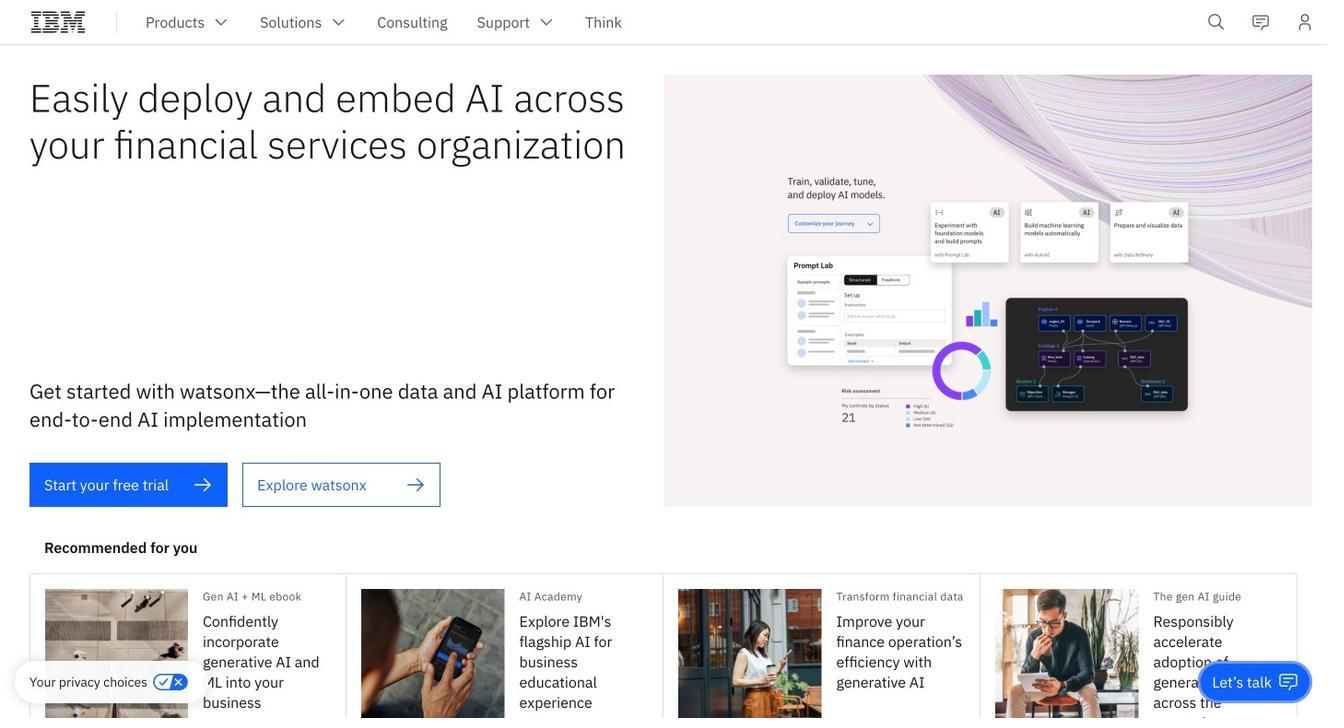 Task type: locate. For each thing, give the bounding box(es) containing it.
your privacy choices element
[[29, 672, 147, 692]]

let's talk element
[[1213, 672, 1272, 692]]



